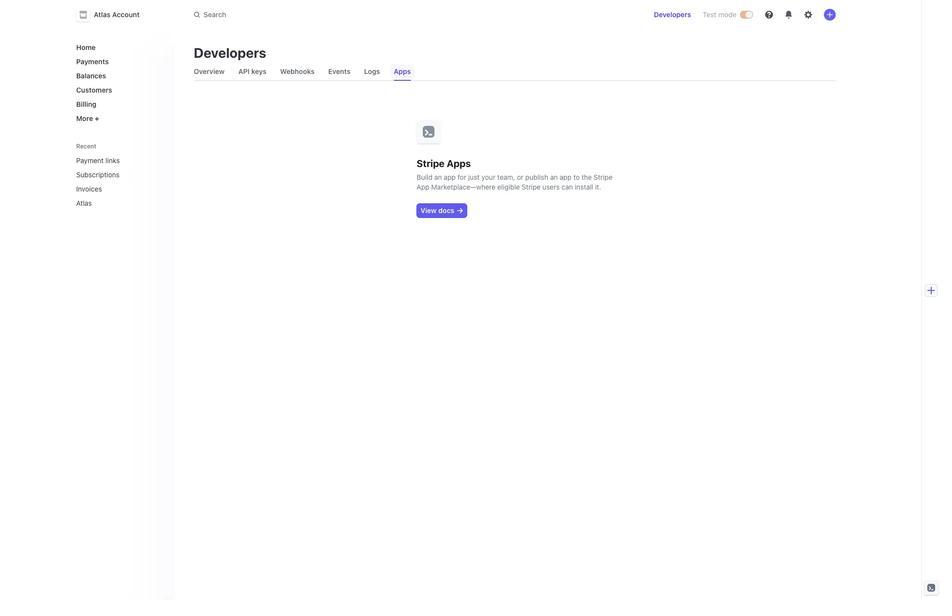Task type: locate. For each thing, give the bounding box(es) containing it.
1 horizontal spatial an
[[550, 173, 558, 181]]

apps inside tab
[[394, 67, 411, 75]]

app
[[444, 173, 456, 181], [560, 173, 572, 181]]

atlas left account
[[94, 10, 110, 19]]

0 vertical spatial atlas
[[94, 10, 110, 19]]

home
[[76, 43, 96, 51]]

recent
[[76, 143, 96, 150]]

stripe up build
[[417, 158, 445, 169]]

users
[[542, 183, 560, 191]]

apps tab
[[390, 63, 415, 80]]

0 horizontal spatial atlas
[[76, 199, 92, 207]]

atlas down invoices
[[76, 199, 92, 207]]

the
[[582, 173, 592, 181]]

atlas account button
[[76, 8, 149, 22]]

atlas for atlas
[[76, 199, 92, 207]]

api keys
[[238, 67, 266, 75]]

view docs link
[[417, 204, 467, 217]]

subscriptions
[[76, 170, 120, 179]]

home link
[[72, 39, 166, 55]]

invoices
[[76, 185, 102, 193]]

1 vertical spatial stripe
[[594, 173, 612, 181]]

developers up api
[[194, 45, 266, 61]]

0 vertical spatial apps
[[394, 67, 411, 75]]

0 horizontal spatial app
[[444, 173, 456, 181]]

apps right "logs"
[[394, 67, 411, 75]]

apps
[[394, 67, 411, 75], [447, 158, 471, 169]]

more
[[76, 114, 93, 122]]

0 vertical spatial stripe
[[417, 158, 445, 169]]

1 horizontal spatial app
[[560, 173, 572, 181]]

balances link
[[72, 68, 166, 84]]

1 horizontal spatial apps
[[447, 158, 471, 169]]

api
[[238, 67, 250, 75]]

test
[[703, 10, 716, 19]]

recent navigation links element
[[66, 138, 174, 211]]

or
[[517, 173, 523, 181]]

1 horizontal spatial atlas
[[94, 10, 110, 19]]

1 vertical spatial atlas
[[76, 199, 92, 207]]

an
[[434, 173, 442, 181], [550, 173, 558, 181]]

atlas for atlas account
[[94, 10, 110, 19]]

developers
[[654, 10, 691, 19], [194, 45, 266, 61]]

0 vertical spatial developers
[[654, 10, 691, 19]]

atlas
[[94, 10, 110, 19], [76, 199, 92, 207]]

tab list
[[190, 63, 835, 81]]

developers left test
[[654, 10, 691, 19]]

1 horizontal spatial stripe
[[522, 183, 541, 191]]

test mode
[[703, 10, 736, 19]]

1 vertical spatial developers
[[194, 45, 266, 61]]

apps up for
[[447, 158, 471, 169]]

webhooks link
[[276, 65, 318, 78]]

install
[[575, 183, 593, 191]]

keys
[[251, 67, 266, 75]]

apps inside stripe apps build an app for just your team, or publish an app to the stripe app marketplace—where eligible stripe users can install it.
[[447, 158, 471, 169]]

it.
[[595, 183, 601, 191]]

0 horizontal spatial stripe
[[417, 158, 445, 169]]

for
[[458, 173, 466, 181]]

atlas inside button
[[94, 10, 110, 19]]

Search search field
[[188, 6, 464, 24]]

just
[[468, 173, 480, 181]]

core navigation links element
[[72, 39, 166, 126]]

2 an from the left
[[550, 173, 558, 181]]

2 vertical spatial stripe
[[522, 183, 541, 191]]

customers
[[76, 86, 112, 94]]

team,
[[497, 173, 515, 181]]

payments
[[76, 57, 109, 66]]

billing link
[[72, 96, 166, 112]]

logs link
[[360, 65, 384, 78]]

links
[[105, 156, 120, 165]]

payment
[[76, 156, 104, 165]]

an right build
[[434, 173, 442, 181]]

stripe
[[417, 158, 445, 169], [594, 173, 612, 181], [522, 183, 541, 191]]

settings image
[[804, 11, 812, 19]]

+
[[95, 114, 99, 122]]

view
[[421, 206, 437, 215]]

app up can
[[560, 173, 572, 181]]

1 vertical spatial apps
[[447, 158, 471, 169]]

stripe down publish
[[522, 183, 541, 191]]

apps link
[[390, 65, 415, 78]]

payments link
[[72, 53, 166, 70]]

balances
[[76, 72, 106, 80]]

2 horizontal spatial stripe
[[594, 173, 612, 181]]

search
[[204, 10, 226, 19]]

app
[[417, 183, 429, 191]]

view docs
[[421, 206, 454, 215]]

overview
[[194, 67, 225, 75]]

atlas inside recent element
[[76, 199, 92, 207]]

build
[[417, 173, 432, 181]]

an up users
[[550, 173, 558, 181]]

0 horizontal spatial apps
[[394, 67, 411, 75]]

0 horizontal spatial an
[[434, 173, 442, 181]]

stripe up the it. at right
[[594, 173, 612, 181]]

app left for
[[444, 173, 456, 181]]



Task type: vqa. For each thing, say whether or not it's contained in the screenshot.
team,
yes



Task type: describe. For each thing, give the bounding box(es) containing it.
tab list containing overview
[[190, 63, 835, 81]]

stripe apps build an app for just your team, or publish an app to the stripe app marketplace—where eligible stripe users can install it.
[[417, 158, 612, 191]]

developers link
[[650, 7, 695, 23]]

logs
[[364, 67, 380, 75]]

customers link
[[72, 82, 166, 98]]

atlas account
[[94, 10, 140, 19]]

help image
[[765, 11, 773, 19]]

Search text field
[[188, 6, 464, 24]]

publish
[[525, 173, 548, 181]]

events link
[[324, 65, 354, 78]]

mode
[[718, 10, 736, 19]]

to
[[573, 173, 580, 181]]

more +
[[76, 114, 99, 122]]

payment links
[[76, 156, 120, 165]]

eligible
[[497, 183, 520, 191]]

invoices link
[[72, 181, 153, 197]]

0 horizontal spatial developers
[[194, 45, 266, 61]]

1 app from the left
[[444, 173, 456, 181]]

payment links link
[[72, 152, 153, 169]]

subscriptions link
[[72, 167, 153, 183]]

your
[[481, 173, 495, 181]]

2 app from the left
[[560, 173, 572, 181]]

1 horizontal spatial developers
[[654, 10, 691, 19]]

atlas link
[[72, 195, 153, 211]]

account
[[112, 10, 140, 19]]

recent element
[[66, 152, 174, 211]]

marketplace—where
[[431, 183, 496, 191]]

webhooks
[[280, 67, 315, 75]]

api keys link
[[234, 65, 270, 78]]

overview link
[[190, 65, 229, 78]]

1 an from the left
[[434, 173, 442, 181]]

can
[[562, 183, 573, 191]]

events
[[328, 67, 350, 75]]

docs
[[438, 206, 454, 215]]

billing
[[76, 100, 96, 108]]



